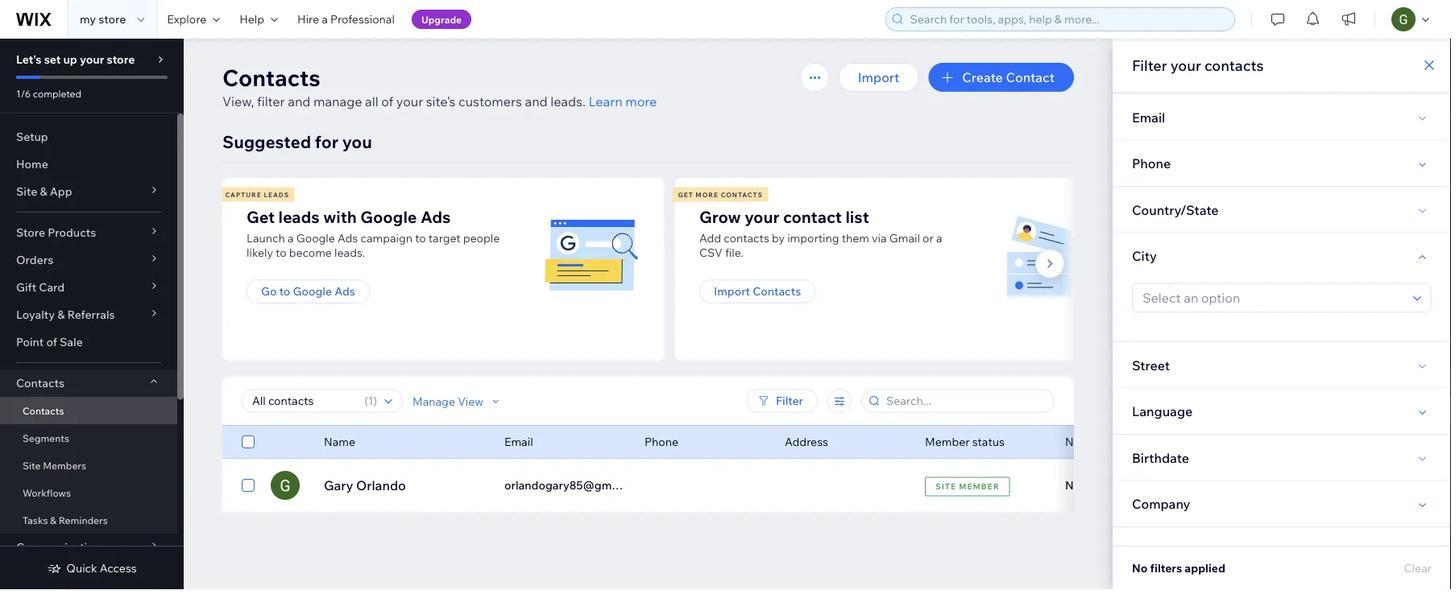 Task type: describe. For each thing, give the bounding box(es) containing it.
file.
[[725, 246, 744, 260]]

0 vertical spatial to
[[415, 231, 426, 245]]

gary
[[324, 478, 353, 494]]

view,
[[222, 93, 254, 110]]

import contacts
[[714, 284, 801, 299]]

1 and from the left
[[288, 93, 311, 110]]

to inside button
[[279, 284, 290, 299]]

help button
[[230, 0, 288, 39]]

workflows link
[[0, 479, 177, 507]]

capture
[[225, 191, 262, 199]]

1 vertical spatial member
[[959, 482, 1000, 492]]

manage view
[[413, 394, 484, 408]]

create contact button
[[929, 63, 1074, 92]]

0 vertical spatial ads
[[421, 207, 451, 227]]

let's
[[16, 52, 42, 66]]

csv
[[699, 246, 723, 260]]

manage
[[413, 394, 455, 408]]

help
[[239, 12, 264, 26]]

setup
[[16, 130, 48, 144]]

quick access button
[[47, 562, 137, 576]]

hire a professional link
[[288, 0, 404, 39]]

members
[[43, 460, 86, 472]]

no orders
[[1065, 479, 1121, 493]]

card
[[39, 280, 65, 295]]

create
[[962, 69, 1003, 85]]

leads. inside the contacts view, filter and manage all of your site's customers and leads. learn more
[[551, 93, 586, 110]]

Search... field
[[882, 390, 1049, 413]]

more
[[696, 191, 719, 199]]

purchases
[[1124, 435, 1178, 449]]

target
[[429, 231, 461, 245]]

view inside 'popup button'
[[458, 394, 484, 408]]

orders inside popup button
[[16, 253, 53, 267]]

you
[[342, 131, 372, 152]]

1 vertical spatial phone
[[645, 435, 678, 449]]

site for site & app
[[16, 185, 37, 199]]

1/6
[[16, 87, 31, 100]]

site members
[[23, 460, 86, 472]]

of inside the contacts view, filter and manage all of your site's customers and leads. learn more
[[381, 93, 393, 110]]

& for tasks
[[50, 515, 56, 527]]

gift
[[16, 280, 36, 295]]

1 vertical spatial orders
[[1083, 479, 1121, 493]]

app
[[50, 185, 72, 199]]

filter for filter
[[776, 394, 803, 408]]

contact
[[1006, 69, 1055, 85]]

learn more button
[[589, 92, 657, 111]]

quick access
[[66, 562, 137, 576]]

Select an option field
[[1138, 284, 1409, 312]]

gmail
[[889, 231, 920, 245]]

0 vertical spatial store
[[98, 12, 126, 26]]

reminders
[[59, 515, 108, 527]]

launch
[[247, 231, 285, 245]]

with
[[323, 207, 357, 227]]

0 vertical spatial google
[[360, 207, 417, 227]]

upgrade button
[[412, 10, 471, 29]]

sale
[[60, 335, 83, 349]]

for
[[315, 131, 339, 152]]

1
[[368, 394, 373, 408]]

create contact
[[962, 69, 1055, 85]]

contacts inside button
[[753, 284, 801, 299]]

get
[[678, 191, 693, 199]]

setup link
[[0, 123, 177, 151]]

( 1 )
[[364, 394, 377, 408]]

gary orlando
[[324, 478, 406, 494]]

suggested
[[222, 131, 311, 152]]

1 vertical spatial to
[[276, 246, 287, 260]]

by
[[772, 231, 785, 245]]

import for import contacts
[[714, 284, 750, 299]]

leads
[[264, 191, 289, 199]]

1 horizontal spatial a
[[322, 12, 328, 26]]

people
[[463, 231, 500, 245]]

no filters applied
[[1132, 562, 1226, 576]]

upgrade
[[421, 13, 462, 25]]

position
[[1132, 543, 1181, 559]]

likely
[[247, 246, 273, 260]]

grow your contact list add contacts by importing them via gmail or a csv file.
[[699, 207, 942, 260]]

workflows
[[23, 487, 71, 499]]

filter for filter your contacts
[[1132, 56, 1167, 74]]

point of sale
[[16, 335, 83, 349]]

import contacts button
[[699, 280, 816, 304]]

gift card
[[16, 280, 65, 295]]

leads. inside get leads with google ads launch a google ads campaign to target people likely to become leads.
[[334, 246, 365, 260]]

Search for tools, apps, help & more... field
[[905, 8, 1230, 31]]

via
[[872, 231, 887, 245]]

go
[[261, 284, 277, 299]]

company
[[1132, 496, 1191, 512]]

become
[[289, 246, 332, 260]]

your inside the contacts view, filter and manage all of your site's customers and leads. learn more
[[396, 93, 423, 110]]

filters
[[1150, 562, 1182, 576]]

filter button
[[747, 389, 818, 413]]

site & app
[[16, 185, 72, 199]]

)
[[373, 394, 377, 408]]

2 and from the left
[[525, 93, 548, 110]]

no for no filters applied
[[1132, 562, 1148, 576]]

site's
[[426, 93, 456, 110]]

add
[[699, 231, 721, 245]]

contacts view, filter and manage all of your site's customers and leads. learn more
[[222, 63, 657, 110]]

site member
[[936, 482, 1000, 492]]

loyalty & referrals
[[16, 308, 115, 322]]

products
[[48, 226, 96, 240]]

hire
[[297, 12, 319, 26]]

list
[[846, 207, 869, 227]]



Task type: locate. For each thing, give the bounding box(es) containing it.
2 vertical spatial to
[[279, 284, 290, 299]]

0 vertical spatial import
[[858, 69, 900, 85]]

contacts down point of sale
[[16, 376, 64, 390]]

communications
[[16, 541, 106, 555]]

no down position
[[1132, 562, 1148, 576]]

1 horizontal spatial and
[[525, 93, 548, 110]]

contact
[[783, 207, 842, 227]]

go to google ads button
[[247, 280, 370, 304]]

ads down with
[[338, 231, 358, 245]]

site for site members
[[23, 460, 41, 472]]

google inside button
[[293, 284, 332, 299]]

1 vertical spatial no
[[1132, 562, 1148, 576]]

birthdate
[[1132, 450, 1189, 466]]

store
[[16, 226, 45, 240]]

1 vertical spatial &
[[57, 308, 65, 322]]

member down "status"
[[959, 482, 1000, 492]]

ads inside button
[[335, 284, 355, 299]]

&
[[40, 185, 47, 199], [57, 308, 65, 322], [50, 515, 56, 527]]

list
[[220, 178, 1123, 361]]

contacts down by
[[753, 284, 801, 299]]

grow
[[699, 207, 741, 227]]

store
[[98, 12, 126, 26], [107, 52, 135, 66]]

site
[[16, 185, 37, 199], [23, 460, 41, 472], [936, 482, 957, 492]]

& right loyalty
[[57, 308, 65, 322]]

up
[[63, 52, 77, 66]]

google down become
[[293, 284, 332, 299]]

1 horizontal spatial phone
[[1132, 155, 1171, 171]]

a
[[322, 12, 328, 26], [288, 231, 294, 245], [936, 231, 942, 245]]

import button
[[839, 63, 919, 92]]

1 vertical spatial email
[[504, 435, 533, 449]]

and
[[288, 93, 311, 110], [525, 93, 548, 110]]

no down number
[[1065, 479, 1081, 493]]

site down member status
[[936, 482, 957, 492]]

0 horizontal spatial phone
[[645, 435, 678, 449]]

1 vertical spatial leads.
[[334, 246, 365, 260]]

1/6 completed
[[16, 87, 81, 100]]

leads. left learn
[[551, 93, 586, 110]]

email down filter your contacts
[[1132, 109, 1165, 125]]

home link
[[0, 151, 177, 178]]

a right or on the top of the page
[[936, 231, 942, 245]]

manage
[[313, 93, 362, 110]]

0 horizontal spatial and
[[288, 93, 311, 110]]

ads up target
[[421, 207, 451, 227]]

member status
[[925, 435, 1005, 449]]

orders down store
[[16, 253, 53, 267]]

site & app button
[[0, 178, 177, 205]]

2 horizontal spatial of
[[1111, 435, 1122, 449]]

gift card button
[[0, 274, 177, 301]]

ads down get leads with google ads launch a google ads campaign to target people likely to become leads.
[[335, 284, 355, 299]]

0 vertical spatial member
[[925, 435, 970, 449]]

2 vertical spatial of
[[1111, 435, 1122, 449]]

view right manage
[[458, 394, 484, 408]]

2 horizontal spatial &
[[57, 308, 65, 322]]

list containing get leads with google ads
[[220, 178, 1123, 361]]

1 horizontal spatial no
[[1132, 562, 1148, 576]]

a right hire on the left top of page
[[322, 12, 328, 26]]

1 vertical spatial view
[[962, 478, 992, 494]]

of left the sale
[[46, 335, 57, 349]]

to left target
[[415, 231, 426, 245]]

leads. down with
[[334, 246, 365, 260]]

0 horizontal spatial contacts
[[724, 231, 769, 245]]

leads.
[[551, 93, 586, 110], [334, 246, 365, 260]]

site for site member
[[936, 482, 957, 492]]

filter
[[1132, 56, 1167, 74], [776, 394, 803, 408]]

contacts link
[[0, 397, 177, 425]]

1 vertical spatial filter
[[776, 394, 803, 408]]

store products button
[[0, 219, 177, 247]]

0 horizontal spatial &
[[40, 185, 47, 199]]

a inside grow your contact list add contacts by importing them via gmail or a csv file.
[[936, 231, 942, 245]]

contacts
[[1205, 56, 1264, 74], [724, 231, 769, 245]]

0 vertical spatial orders
[[16, 253, 53, 267]]

of right all
[[381, 93, 393, 110]]

street
[[1132, 357, 1170, 373]]

a down leads
[[288, 231, 294, 245]]

to
[[415, 231, 426, 245], [276, 246, 287, 260], [279, 284, 290, 299]]

point
[[16, 335, 44, 349]]

orders
[[16, 253, 53, 267], [1083, 479, 1121, 493]]

contacts up segments
[[23, 405, 64, 417]]

0 vertical spatial contacts
[[1205, 56, 1264, 74]]

Unsaved view field
[[247, 390, 360, 413]]

of inside sidebar element
[[46, 335, 57, 349]]

email up orlandogary85@gmail.com
[[504, 435, 533, 449]]

customers
[[459, 93, 522, 110]]

of
[[381, 93, 393, 110], [46, 335, 57, 349], [1111, 435, 1122, 449]]

contacts
[[222, 63, 321, 91], [753, 284, 801, 299], [16, 376, 64, 390], [23, 405, 64, 417]]

filter inside button
[[776, 394, 803, 408]]

capture leads
[[225, 191, 289, 199]]

0 vertical spatial email
[[1132, 109, 1165, 125]]

completed
[[33, 87, 81, 100]]

orlando
[[356, 478, 406, 494]]

contacts inside the contacts view, filter and manage all of your site's customers and leads. learn more
[[222, 63, 321, 91]]

1 horizontal spatial of
[[381, 93, 393, 110]]

0 vertical spatial &
[[40, 185, 47, 199]]

and right customers
[[525, 93, 548, 110]]

2 vertical spatial ads
[[335, 284, 355, 299]]

no for no orders
[[1065, 479, 1081, 493]]

sidebar element
[[0, 39, 184, 591]]

them
[[842, 231, 869, 245]]

professional
[[330, 12, 395, 26]]

1 vertical spatial store
[[107, 52, 135, 66]]

1 horizontal spatial orders
[[1083, 479, 1121, 493]]

0 horizontal spatial a
[[288, 231, 294, 245]]

google up campaign
[[360, 207, 417, 227]]

of for point of sale
[[46, 335, 57, 349]]

learn
[[589, 93, 623, 110]]

store down my store
[[107, 52, 135, 66]]

& for site
[[40, 185, 47, 199]]

filter your contacts
[[1132, 56, 1264, 74]]

orders down number
[[1083, 479, 1121, 493]]

all
[[365, 93, 378, 110]]

number of purchases
[[1065, 435, 1178, 449]]

communications button
[[0, 534, 177, 562]]

your inside sidebar element
[[80, 52, 104, 66]]

ads
[[421, 207, 451, 227], [338, 231, 358, 245], [335, 284, 355, 299]]

0 horizontal spatial import
[[714, 284, 750, 299]]

None checkbox
[[242, 476, 255, 496]]

0 vertical spatial phone
[[1132, 155, 1171, 171]]

2 horizontal spatial a
[[936, 231, 942, 245]]

1 horizontal spatial &
[[50, 515, 56, 527]]

1 vertical spatial google
[[296, 231, 335, 245]]

city
[[1132, 248, 1157, 264]]

applied
[[1185, 562, 1226, 576]]

contacts up filter
[[222, 63, 321, 91]]

0 vertical spatial site
[[16, 185, 37, 199]]

0 horizontal spatial view
[[458, 394, 484, 408]]

& inside popup button
[[40, 185, 47, 199]]

and right filter
[[288, 93, 311, 110]]

2 vertical spatial google
[[293, 284, 332, 299]]

set
[[44, 52, 61, 66]]

1 vertical spatial import
[[714, 284, 750, 299]]

of right number
[[1111, 435, 1122, 449]]

store inside sidebar element
[[107, 52, 135, 66]]

to right go
[[279, 284, 290, 299]]

name
[[324, 435, 355, 449]]

filter
[[257, 93, 285, 110]]

0 vertical spatial no
[[1065, 479, 1081, 493]]

a inside get leads with google ads launch a google ads campaign to target people likely to become leads.
[[288, 231, 294, 245]]

import
[[858, 69, 900, 85], [714, 284, 750, 299]]

site down segments
[[23, 460, 41, 472]]

to down 'launch'
[[276, 246, 287, 260]]

no
[[1065, 479, 1081, 493], [1132, 562, 1148, 576]]

language
[[1132, 404, 1193, 420]]

None checkbox
[[242, 433, 255, 452]]

country/state
[[1132, 202, 1219, 218]]

1 horizontal spatial filter
[[1132, 56, 1167, 74]]

0 vertical spatial leads.
[[551, 93, 586, 110]]

import for import
[[858, 69, 900, 85]]

get more contacts
[[678, 191, 763, 199]]

0 horizontal spatial leads.
[[334, 246, 365, 260]]

2 vertical spatial site
[[936, 482, 957, 492]]

member
[[925, 435, 970, 449], [959, 482, 1000, 492]]

phone
[[1132, 155, 1171, 171], [645, 435, 678, 449]]

1 vertical spatial site
[[23, 460, 41, 472]]

& right tasks
[[50, 515, 56, 527]]

1 vertical spatial ads
[[338, 231, 358, 245]]

gary orlando image
[[271, 471, 300, 500]]

leads
[[278, 207, 320, 227]]

email
[[1132, 109, 1165, 125], [504, 435, 533, 449]]

status
[[972, 435, 1005, 449]]

suggested for you
[[222, 131, 372, 152]]

let's set up your store
[[16, 52, 135, 66]]

& inside dropdown button
[[57, 308, 65, 322]]

0 vertical spatial filter
[[1132, 56, 1167, 74]]

your inside grow your contact list add contacts by importing them via gmail or a csv file.
[[745, 207, 780, 227]]

2 vertical spatial &
[[50, 515, 56, 527]]

0 horizontal spatial email
[[504, 435, 533, 449]]

home
[[16, 157, 48, 171]]

store products
[[16, 226, 96, 240]]

contacts inside dropdown button
[[16, 376, 64, 390]]

0 horizontal spatial no
[[1065, 479, 1081, 493]]

0 horizontal spatial of
[[46, 335, 57, 349]]

1 horizontal spatial email
[[1132, 109, 1165, 125]]

1 vertical spatial of
[[46, 335, 57, 349]]

1 vertical spatial contacts
[[724, 231, 769, 245]]

1 horizontal spatial contacts
[[1205, 56, 1264, 74]]

view down "status"
[[962, 478, 992, 494]]

& left app
[[40, 185, 47, 199]]

get leads with google ads launch a google ads campaign to target people likely to become leads.
[[247, 207, 500, 260]]

go to google ads
[[261, 284, 355, 299]]

view link
[[943, 471, 1011, 500]]

1 horizontal spatial view
[[962, 478, 992, 494]]

google up become
[[296, 231, 335, 245]]

0 vertical spatial view
[[458, 394, 484, 408]]

segments link
[[0, 425, 177, 452]]

my
[[80, 12, 96, 26]]

0 vertical spatial of
[[381, 93, 393, 110]]

explore
[[167, 12, 206, 26]]

1 horizontal spatial import
[[858, 69, 900, 85]]

site members link
[[0, 452, 177, 479]]

loyalty & referrals button
[[0, 301, 177, 329]]

0 horizontal spatial orders
[[16, 253, 53, 267]]

access
[[100, 562, 137, 576]]

0 horizontal spatial filter
[[776, 394, 803, 408]]

member left "status"
[[925, 435, 970, 449]]

1 horizontal spatial leads.
[[551, 93, 586, 110]]

site down home
[[16, 185, 37, 199]]

of for number of purchases
[[1111, 435, 1122, 449]]

store right my
[[98, 12, 126, 26]]

contacts inside grow your contact list add contacts by importing them via gmail or a csv file.
[[724, 231, 769, 245]]

point of sale link
[[0, 329, 177, 356]]

quick
[[66, 562, 97, 576]]

site inside popup button
[[16, 185, 37, 199]]

& for loyalty
[[57, 308, 65, 322]]

orders button
[[0, 247, 177, 274]]



Task type: vqa. For each thing, say whether or not it's contained in the screenshot.
FILTER YOUR CONTACTS
yes



